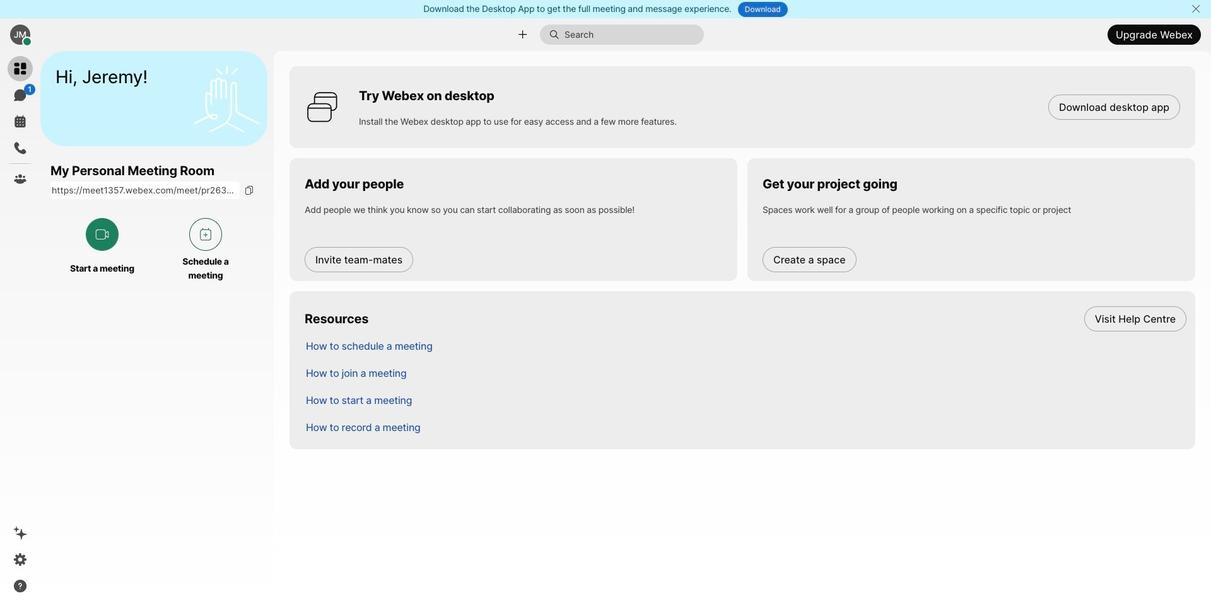 Task type: describe. For each thing, give the bounding box(es) containing it.
two hands high-fiving image
[[189, 61, 264, 137]]

webex tab list
[[8, 56, 35, 192]]

5 list item from the top
[[296, 414, 1195, 441]]

1 list item from the top
[[296, 305, 1195, 332]]

4 list item from the top
[[296, 387, 1195, 414]]



Task type: vqa. For each thing, say whether or not it's contained in the screenshot.
list item
yes



Task type: locate. For each thing, give the bounding box(es) containing it.
cancel_16 image
[[1191, 4, 1201, 14]]

2 list item from the top
[[296, 332, 1195, 360]]

list item
[[296, 305, 1195, 332], [296, 332, 1195, 360], [296, 360, 1195, 387], [296, 387, 1195, 414], [296, 414, 1195, 441]]

3 list item from the top
[[296, 360, 1195, 387]]

navigation
[[0, 51, 40, 611]]

None text field
[[50, 182, 240, 200]]



